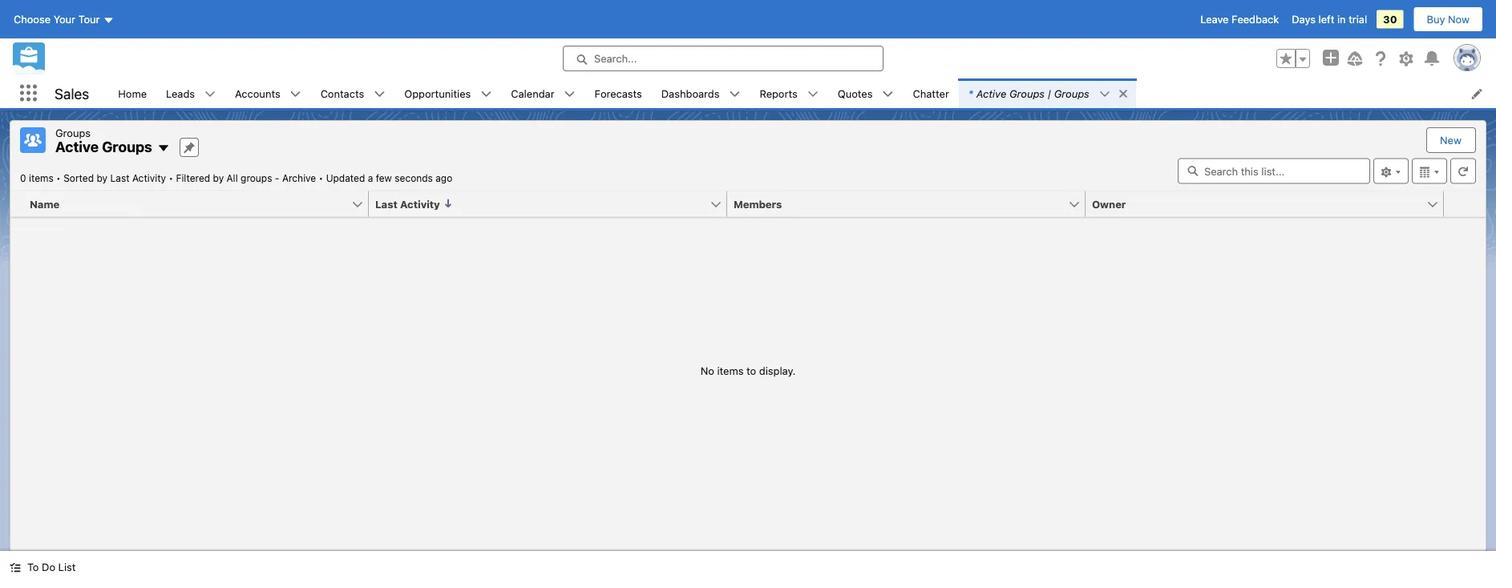Task type: vqa. For each thing, say whether or not it's contained in the screenshot.
2nd the Created by Me from the top
no



Task type: locate. For each thing, give the bounding box(es) containing it.
text default image inside the contacts list item
[[374, 89, 385, 100]]

items left to
[[717, 365, 744, 377]]

• left filtered in the left top of the page
[[169, 173, 173, 184]]

1 horizontal spatial last
[[375, 198, 398, 210]]

by right sorted
[[97, 173, 108, 184]]

group
[[1277, 49, 1310, 68]]

text default image for contacts
[[374, 89, 385, 100]]

•
[[56, 173, 61, 184], [169, 173, 173, 184], [319, 173, 323, 184]]

contacts link
[[311, 79, 374, 108]]

members button
[[727, 191, 1068, 217]]

|
[[1048, 87, 1051, 99]]

• left sorted
[[56, 173, 61, 184]]

4 text default image from the left
[[481, 89, 492, 100]]

accounts list item
[[225, 79, 311, 108]]

3 • from the left
[[319, 173, 323, 184]]

activity
[[132, 173, 166, 184], [400, 198, 440, 210]]

text default image inside calendar list item
[[564, 89, 575, 100]]

last down active groups
[[110, 173, 130, 184]]

last activity element
[[369, 191, 737, 218]]

archive
[[282, 173, 316, 184]]

text default image for reports
[[807, 89, 819, 100]]

do
[[42, 562, 55, 574]]

by left all
[[213, 173, 224, 184]]

active
[[977, 87, 1007, 99], [55, 138, 99, 156]]

chatter
[[913, 87, 949, 99]]

groups
[[1010, 87, 1045, 99], [1054, 87, 1090, 99], [55, 127, 91, 139], [102, 138, 152, 156]]

buy
[[1427, 13, 1446, 25]]

text default image inside reports list item
[[807, 89, 819, 100]]

text default image inside 'accounts' list item
[[290, 89, 301, 100]]

1 vertical spatial last
[[375, 198, 398, 210]]

to
[[27, 562, 39, 574]]

choose your tour button
[[13, 6, 115, 32]]

active groups|groups|list view element
[[10, 120, 1487, 552]]

your
[[53, 13, 75, 25]]

buy now button
[[1413, 6, 1484, 32]]

1 text default image from the left
[[1118, 88, 1129, 99]]

all
[[227, 173, 238, 184]]

a
[[368, 173, 373, 184]]

activity up the name button
[[132, 173, 166, 184]]

seconds
[[395, 173, 433, 184]]

calendar link
[[501, 79, 564, 108]]

last activity button
[[369, 191, 710, 217]]

list item containing *
[[959, 79, 1136, 108]]

1 horizontal spatial by
[[213, 173, 224, 184]]

text default image for calendar
[[564, 89, 575, 100]]

text default image
[[1118, 88, 1129, 99], [205, 89, 216, 100], [374, 89, 385, 100], [481, 89, 492, 100], [807, 89, 819, 100], [1099, 89, 1110, 100]]

items right 0
[[29, 173, 54, 184]]

by
[[97, 173, 108, 184], [213, 173, 224, 184]]

text default image right quotes
[[883, 89, 894, 100]]

dashboards
[[661, 87, 720, 99]]

1 horizontal spatial items
[[717, 365, 744, 377]]

1 horizontal spatial active
[[977, 87, 1007, 99]]

0 vertical spatial last
[[110, 173, 130, 184]]

1 horizontal spatial activity
[[400, 198, 440, 210]]

0 horizontal spatial items
[[29, 173, 54, 184]]

text default image down "search..." button
[[729, 89, 741, 100]]

0 horizontal spatial last
[[110, 173, 130, 184]]

leads
[[166, 87, 195, 99]]

list
[[58, 562, 76, 574]]

list
[[108, 79, 1496, 108]]

last down few
[[375, 198, 398, 210]]

active groups
[[55, 138, 152, 156]]

activity down seconds
[[400, 198, 440, 210]]

leads link
[[156, 79, 205, 108]]

home link
[[108, 79, 156, 108]]

left
[[1319, 13, 1335, 25]]

• right archive
[[319, 173, 323, 184]]

0 horizontal spatial by
[[97, 173, 108, 184]]

leave
[[1201, 13, 1229, 25]]

activity inside button
[[400, 198, 440, 210]]

0 vertical spatial items
[[29, 173, 54, 184]]

few
[[376, 173, 392, 184]]

reports
[[760, 87, 798, 99]]

action element
[[1444, 191, 1486, 218]]

text default image inside the leads list item
[[205, 89, 216, 100]]

None search field
[[1178, 158, 1371, 184]]

active inside "element"
[[55, 138, 99, 156]]

0 vertical spatial active
[[977, 87, 1007, 99]]

6 text default image from the left
[[1099, 89, 1110, 100]]

text default image inside 'dashboards' "list item"
[[729, 89, 741, 100]]

text default image right accounts at top left
[[290, 89, 301, 100]]

opportunities link
[[395, 79, 481, 108]]

dashboards link
[[652, 79, 729, 108]]

days
[[1292, 13, 1316, 25]]

accounts link
[[225, 79, 290, 108]]

contacts
[[321, 87, 364, 99]]

choose your tour
[[14, 13, 100, 25]]

3 text default image from the left
[[374, 89, 385, 100]]

name
[[30, 198, 60, 210]]

opportunities list item
[[395, 79, 501, 108]]

2 horizontal spatial •
[[319, 173, 323, 184]]

text default image right calendar
[[564, 89, 575, 100]]

text default image inside opportunities list item
[[481, 89, 492, 100]]

name element
[[10, 191, 379, 218]]

0 horizontal spatial •
[[56, 173, 61, 184]]

home
[[118, 87, 147, 99]]

in
[[1338, 13, 1346, 25]]

text default image left to
[[10, 563, 21, 574]]

1 vertical spatial items
[[717, 365, 744, 377]]

leave feedback
[[1201, 13, 1279, 25]]

items
[[29, 173, 54, 184], [717, 365, 744, 377]]

text default image up active groups status
[[157, 142, 170, 155]]

2 text default image from the left
[[205, 89, 216, 100]]

to
[[747, 365, 756, 377]]

choose
[[14, 13, 51, 25]]

forecasts
[[595, 87, 642, 99]]

list item
[[959, 79, 1136, 108]]

tour
[[78, 13, 100, 25]]

groups down sales
[[55, 127, 91, 139]]

last
[[110, 173, 130, 184], [375, 198, 398, 210]]

text default image
[[290, 89, 301, 100], [564, 89, 575, 100], [729, 89, 741, 100], [883, 89, 894, 100], [157, 142, 170, 155], [10, 563, 21, 574]]

*
[[969, 87, 973, 99]]

1 vertical spatial active
[[55, 138, 99, 156]]

0 horizontal spatial activity
[[132, 173, 166, 184]]

trial
[[1349, 13, 1367, 25]]

active up sorted
[[55, 138, 99, 156]]

0 vertical spatial activity
[[132, 173, 166, 184]]

1 horizontal spatial •
[[169, 173, 173, 184]]

text default image inside quotes list item
[[883, 89, 894, 100]]

2 • from the left
[[169, 173, 173, 184]]

0 horizontal spatial active
[[55, 138, 99, 156]]

text default image for quotes
[[883, 89, 894, 100]]

active right *
[[977, 87, 1007, 99]]

5 text default image from the left
[[807, 89, 819, 100]]

now
[[1448, 13, 1470, 25]]

1 vertical spatial activity
[[400, 198, 440, 210]]

search...
[[594, 53, 637, 65]]

text default image for accounts
[[290, 89, 301, 100]]



Task type: describe. For each thing, give the bounding box(es) containing it.
owner element
[[1086, 191, 1454, 218]]

sorted
[[63, 173, 94, 184]]

dashboards list item
[[652, 79, 750, 108]]

contacts list item
[[311, 79, 395, 108]]

quotes
[[838, 87, 873, 99]]

text default image for leads
[[205, 89, 216, 100]]

feedback
[[1232, 13, 1279, 25]]

filtered
[[176, 173, 210, 184]]

groups left |
[[1010, 87, 1045, 99]]

display.
[[759, 365, 796, 377]]

text default image for dashboards
[[729, 89, 741, 100]]

groups
[[241, 173, 272, 184]]

text default image inside to do list button
[[10, 563, 21, 574]]

ago
[[436, 173, 453, 184]]

calendar
[[511, 87, 555, 99]]

30
[[1383, 13, 1397, 25]]

quotes list item
[[828, 79, 903, 108]]

active groups status
[[20, 173, 326, 184]]

calendar list item
[[501, 79, 585, 108]]

chatter link
[[903, 79, 959, 108]]

opportunities
[[404, 87, 471, 99]]

members element
[[727, 191, 1095, 218]]

new button
[[1428, 128, 1475, 152]]

-
[[275, 173, 279, 184]]

reports link
[[750, 79, 807, 108]]

items for no
[[717, 365, 744, 377]]

sales
[[55, 85, 89, 102]]

leave feedback link
[[1201, 13, 1279, 25]]

items for 0
[[29, 173, 54, 184]]

groups down 'home' link
[[102, 138, 152, 156]]

owner button
[[1086, 191, 1427, 217]]

days left in trial
[[1292, 13, 1367, 25]]

no
[[701, 365, 714, 377]]

owner
[[1092, 198, 1126, 210]]

accounts
[[235, 87, 280, 99]]

name button
[[10, 191, 351, 217]]

* active groups | groups
[[969, 87, 1090, 99]]

0 items • sorted by last activity • filtered by all groups - archive • updated a few seconds ago
[[20, 173, 453, 184]]

buy now
[[1427, 13, 1470, 25]]

search... button
[[563, 46, 884, 71]]

0
[[20, 173, 26, 184]]

1 • from the left
[[56, 173, 61, 184]]

forecasts link
[[585, 79, 652, 108]]

quotes link
[[828, 79, 883, 108]]

last activity
[[375, 198, 440, 210]]

leads list item
[[156, 79, 225, 108]]

members
[[734, 198, 782, 210]]

updated
[[326, 173, 365, 184]]

1 by from the left
[[97, 173, 108, 184]]

to do list
[[27, 562, 76, 574]]

last inside button
[[375, 198, 398, 210]]

2 by from the left
[[213, 173, 224, 184]]

list containing home
[[108, 79, 1496, 108]]

reports list item
[[750, 79, 828, 108]]

Search Active Groups list view. search field
[[1178, 158, 1371, 184]]

groups right |
[[1054, 87, 1090, 99]]

text default image for opportunities
[[481, 89, 492, 100]]

to do list button
[[0, 552, 85, 584]]

action image
[[1444, 191, 1486, 217]]

no items to display.
[[701, 365, 796, 377]]

new
[[1440, 134, 1462, 146]]

none search field inside the active groups|groups|list view "element"
[[1178, 158, 1371, 184]]



